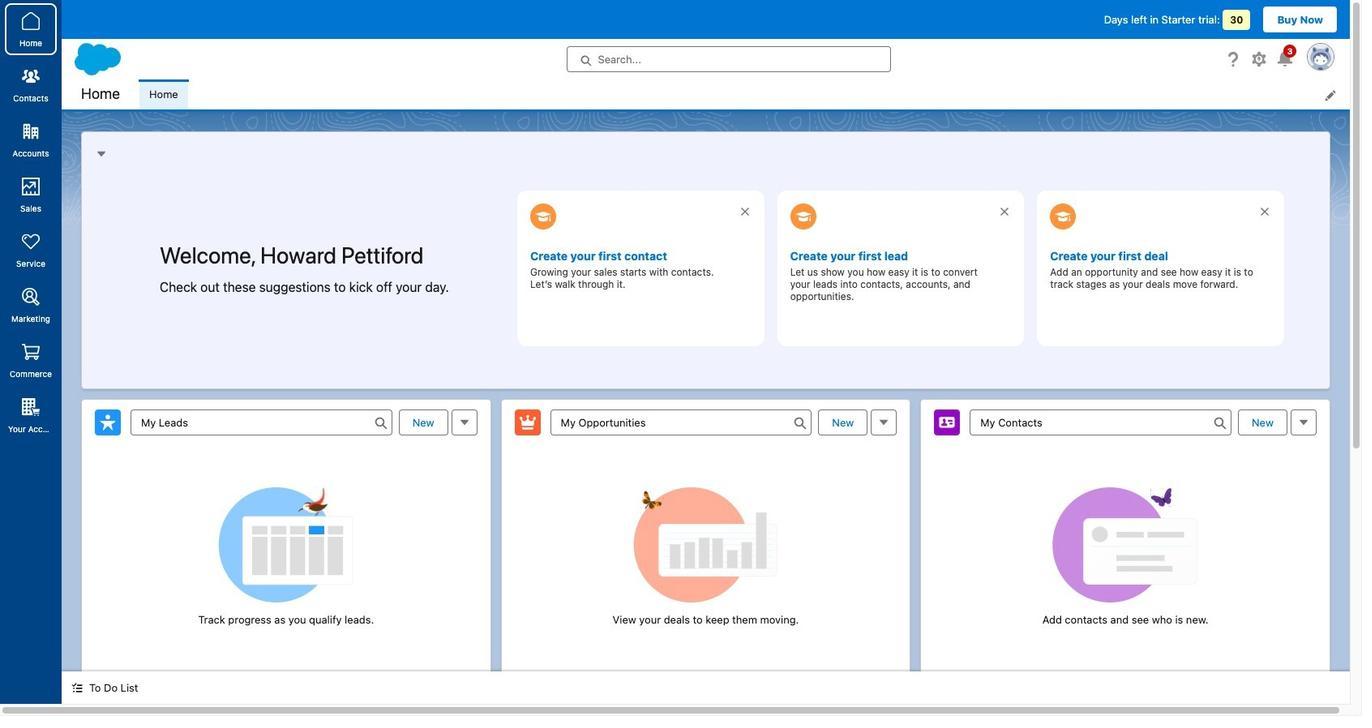 Task type: locate. For each thing, give the bounding box(es) containing it.
list
[[139, 79, 1350, 109]]

text default image
[[71, 682, 83, 694]]



Task type: describe. For each thing, give the bounding box(es) containing it.
Select an Option text field
[[550, 409, 812, 435]]

Select an Option text field
[[131, 409, 392, 435]]



Task type: vqa. For each thing, say whether or not it's contained in the screenshot.
text default icon
yes



